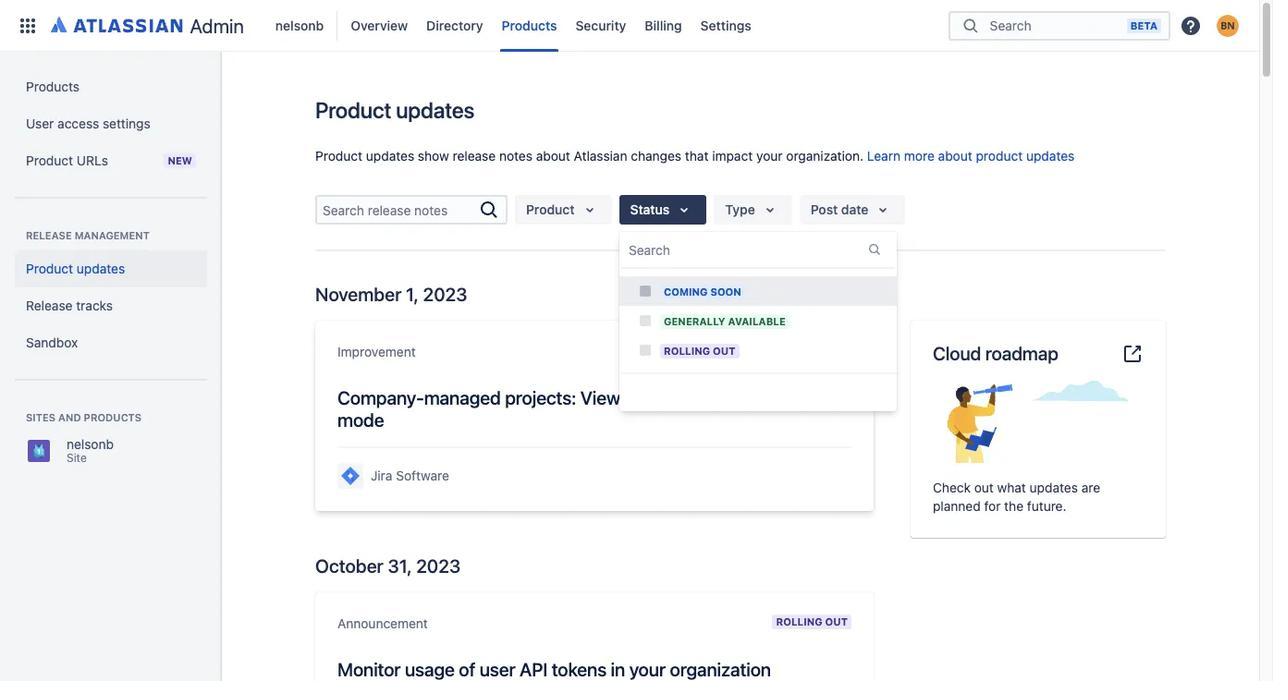 Task type: describe. For each thing, give the bounding box(es) containing it.
organization
[[670, 659, 771, 681]]

type button
[[714, 195, 792, 225]]

full
[[766, 388, 791, 409]]

billing link
[[640, 11, 688, 40]]

nelsonb site
[[67, 437, 114, 465]]

overview
[[351, 17, 408, 33]]

show
[[418, 148, 449, 164]]

appswitcher icon image
[[17, 14, 39, 37]]

product down "overview" link
[[315, 97, 391, 123]]

1,
[[406, 284, 419, 305]]

status button
[[619, 195, 707, 225]]

screen
[[795, 388, 850, 409]]

usage
[[405, 659, 455, 681]]

future.
[[1027, 498, 1067, 514]]

coming soon
[[664, 286, 742, 298]]

security
[[576, 17, 627, 33]]

overview link
[[345, 11, 414, 40]]

updates right product
[[1027, 148, 1075, 164]]

product updates show release notes about atlassian changes that impact your organization. learn more about product updates
[[315, 148, 1075, 164]]

new
[[168, 154, 192, 166]]

the
[[1005, 498, 1024, 514]]

jira software image
[[339, 465, 362, 487]]

directory link
[[421, 11, 489, 40]]

search
[[629, 242, 671, 258]]

sandbox
[[26, 335, 78, 351]]

what
[[998, 480, 1027, 496]]

release
[[453, 148, 496, 164]]

1 vertical spatial your
[[630, 659, 666, 681]]

products link inside global navigation element
[[496, 11, 563, 40]]

Search field
[[985, 9, 1127, 42]]

generally available
[[664, 315, 786, 327]]

0 horizontal spatial products link
[[15, 68, 207, 105]]

global navigation element
[[11, 0, 949, 51]]

security link
[[570, 11, 632, 40]]

beta
[[1131, 19, 1158, 31]]

available
[[728, 315, 786, 327]]

1 vertical spatial rolling
[[776, 616, 823, 628]]

learn more about product updates link
[[867, 148, 1075, 164]]

access
[[57, 116, 99, 131]]

settings
[[103, 116, 151, 131]]

cloud
[[933, 343, 982, 364]]

1 vertical spatial products
[[26, 79, 80, 94]]

company-
[[338, 388, 424, 409]]

1 vertical spatial rolling out
[[776, 616, 848, 628]]

2023 for november 1, 2023
[[423, 284, 468, 305]]

type
[[725, 202, 755, 217]]

date
[[842, 202, 869, 217]]

with
[[727, 388, 762, 409]]

sites and products
[[26, 412, 142, 424]]

2 about from the left
[[938, 148, 973, 164]]

2023 for october 31, 2023
[[416, 556, 461, 577]]

jira
[[371, 468, 393, 484]]

november
[[315, 284, 402, 305]]

product down user
[[26, 153, 73, 168]]

monitor usage of user api tokens in your organization
[[338, 659, 771, 681]]

products
[[84, 412, 142, 424]]

admin banner
[[0, 0, 1260, 52]]

impact
[[712, 148, 753, 164]]

october 31, 2023
[[315, 556, 461, 577]]

directory
[[427, 17, 483, 33]]

settings
[[701, 17, 752, 33]]

admin
[[190, 14, 244, 37]]

more inside company-managed projects: view more issues with full screen mode
[[625, 388, 667, 409]]

0 vertical spatial rolling
[[664, 345, 710, 357]]

1 horizontal spatial out
[[826, 616, 848, 628]]

admin link
[[44, 11, 252, 40]]

search image
[[478, 199, 500, 221]]

of
[[459, 659, 476, 681]]

products inside global navigation element
[[502, 17, 557, 33]]

improvement
[[338, 344, 416, 360]]

notes
[[499, 148, 533, 164]]

site
[[67, 451, 87, 465]]

software
[[396, 468, 449, 484]]

mode
[[338, 410, 384, 431]]

out
[[975, 480, 994, 496]]

roadmap
[[986, 343, 1059, 364]]

user
[[26, 116, 54, 131]]

product urls
[[26, 153, 108, 168]]

1 horizontal spatial product updates
[[315, 97, 475, 123]]

release tracks link
[[15, 288, 207, 325]]

generally
[[664, 315, 726, 327]]

monitor
[[338, 659, 401, 681]]

organization.
[[787, 148, 864, 164]]

soon
[[711, 286, 742, 298]]

help icon image
[[1180, 14, 1202, 37]]



Task type: vqa. For each thing, say whether or not it's contained in the screenshot.
'Administration' in Jira Administration https://nelsonb.atlassian.net
no



Task type: locate. For each thing, give the bounding box(es) containing it.
for
[[985, 498, 1001, 514]]

are
[[1082, 480, 1101, 496]]

account image
[[1217, 14, 1239, 37]]

that
[[685, 148, 709, 164]]

products left security
[[502, 17, 557, 33]]

updates
[[396, 97, 475, 123], [366, 148, 415, 164], [1027, 148, 1075, 164], [77, 261, 125, 277], [1030, 480, 1078, 496]]

updates inside check out what updates are planned for the future.
[[1030, 480, 1078, 496]]

0 vertical spatial products
[[502, 17, 557, 33]]

1 vertical spatial products link
[[15, 68, 207, 105]]

more right the view
[[625, 388, 667, 409]]

products up user
[[26, 79, 80, 94]]

0 horizontal spatial about
[[536, 148, 571, 164]]

product inside dropdown button
[[526, 202, 575, 217]]

release up sandbox
[[26, 298, 73, 314]]

0 horizontal spatial your
[[630, 659, 666, 681]]

1 horizontal spatial more
[[904, 148, 935, 164]]

0 vertical spatial more
[[904, 148, 935, 164]]

2023 right 1, at the top left
[[423, 284, 468, 305]]

tracks
[[76, 298, 113, 314]]

more right the learn
[[904, 148, 935, 164]]

product updates link
[[15, 251, 207, 288]]

nelsonb for nelsonb
[[276, 17, 324, 33]]

updates up future.
[[1030, 480, 1078, 496]]

issues
[[671, 388, 723, 409]]

Search text field
[[317, 197, 478, 223]]

0 horizontal spatial rolling out
[[664, 345, 736, 357]]

product right the 'search' icon
[[526, 202, 575, 217]]

check
[[933, 480, 971, 496]]

nelsonb inside "link"
[[276, 17, 324, 33]]

your right impact
[[757, 148, 783, 164]]

and
[[58, 412, 81, 424]]

0 vertical spatial product updates
[[315, 97, 475, 123]]

release for release tracks
[[26, 298, 73, 314]]

search icon image
[[960, 16, 982, 35]]

1 about from the left
[[536, 148, 571, 164]]

sandbox link
[[15, 325, 207, 362]]

release for release management
[[26, 229, 72, 241]]

announcement
[[338, 616, 428, 632]]

1 vertical spatial nelsonb
[[67, 437, 114, 452]]

1 horizontal spatial rolling
[[776, 616, 823, 628]]

learn
[[867, 148, 901, 164]]

products link up settings
[[15, 68, 207, 105]]

product up search "text box"
[[315, 148, 363, 164]]

view
[[581, 388, 621, 409]]

1 release from the top
[[26, 229, 72, 241]]

2023 right 31,
[[416, 556, 461, 577]]

user access settings
[[26, 116, 151, 131]]

open datetime selection image
[[873, 199, 895, 221]]

post date
[[811, 202, 869, 217]]

products link left security link
[[496, 11, 563, 40]]

product updates
[[315, 97, 475, 123], [26, 261, 125, 277]]

user access settings link
[[15, 105, 207, 142]]

1 vertical spatial out
[[826, 616, 848, 628]]

managed
[[424, 388, 501, 409]]

0 vertical spatial products link
[[496, 11, 563, 40]]

status
[[630, 202, 670, 217]]

jira software image
[[339, 465, 362, 487]]

rolling out
[[664, 345, 736, 357], [776, 616, 848, 628]]

coming
[[664, 286, 708, 298]]

1 vertical spatial product updates
[[26, 261, 125, 277]]

0 vertical spatial nelsonb
[[276, 17, 324, 33]]

31,
[[388, 556, 412, 577]]

your right in at the bottom of page
[[630, 659, 666, 681]]

0 horizontal spatial products
[[26, 79, 80, 94]]

1 horizontal spatial nelsonb
[[276, 17, 324, 33]]

tokens
[[552, 659, 607, 681]]

more
[[904, 148, 935, 164], [625, 388, 667, 409]]

post date button
[[800, 195, 906, 225]]

release left management
[[26, 229, 72, 241]]

nelsonb left overview
[[276, 17, 324, 33]]

post
[[811, 202, 838, 217]]

1 horizontal spatial products
[[502, 17, 557, 33]]

cloud roadmap
[[933, 343, 1059, 364]]

product up release tracks
[[26, 261, 73, 277]]

about right notes
[[536, 148, 571, 164]]

nelsonb link
[[270, 11, 330, 40]]

1 vertical spatial more
[[625, 388, 667, 409]]

billing
[[645, 17, 682, 33]]

planned
[[933, 498, 981, 514]]

product
[[976, 148, 1023, 164]]

rolling
[[664, 345, 710, 357], [776, 616, 823, 628]]

changes
[[631, 148, 682, 164]]

0 horizontal spatial out
[[713, 345, 736, 357]]

atlassian image
[[51, 13, 183, 35], [51, 13, 183, 35]]

atlassian
[[574, 148, 628, 164]]

updates left show
[[366, 148, 415, 164]]

your
[[757, 148, 783, 164], [630, 659, 666, 681]]

jira software
[[371, 468, 449, 484]]

updates up show
[[396, 97, 475, 123]]

0 vertical spatial release
[[26, 229, 72, 241]]

release
[[26, 229, 72, 241], [26, 298, 73, 314]]

urls
[[77, 153, 108, 168]]

1 vertical spatial release
[[26, 298, 73, 314]]

0 vertical spatial 2023
[[423, 284, 468, 305]]

0 horizontal spatial more
[[625, 388, 667, 409]]

1 horizontal spatial your
[[757, 148, 783, 164]]

november 1, 2023
[[315, 284, 468, 305]]

0 vertical spatial rolling out
[[664, 345, 736, 357]]

1 vertical spatial 2023
[[416, 556, 461, 577]]

product updates up show
[[315, 97, 475, 123]]

settings link
[[695, 11, 757, 40]]

1 horizontal spatial rolling out
[[776, 616, 848, 628]]

0 horizontal spatial nelsonb
[[67, 437, 114, 452]]

nelsonb down sites and products
[[67, 437, 114, 452]]

in
[[611, 659, 625, 681]]

management
[[75, 229, 150, 241]]

october
[[315, 556, 384, 577]]

sites
[[26, 412, 56, 424]]

out
[[713, 345, 736, 357], [826, 616, 848, 628]]

0 vertical spatial your
[[757, 148, 783, 164]]

products
[[502, 17, 557, 33], [26, 79, 80, 94]]

company-managed projects: view more issues with full screen mode
[[338, 388, 850, 431]]

release management
[[26, 229, 150, 241]]

release tracks
[[26, 298, 113, 314]]

api
[[520, 659, 548, 681]]

projects:
[[505, 388, 577, 409]]

toggle navigation image
[[203, 74, 244, 111]]

2 release from the top
[[26, 298, 73, 314]]

0 horizontal spatial rolling
[[664, 345, 710, 357]]

0 vertical spatial out
[[713, 345, 736, 357]]

about left product
[[938, 148, 973, 164]]

0 horizontal spatial product updates
[[26, 261, 125, 277]]

1 horizontal spatial about
[[938, 148, 973, 164]]

updates down management
[[77, 261, 125, 277]]

product button
[[515, 195, 612, 225]]

nelsonb for nelsonb site
[[67, 437, 114, 452]]

1 horizontal spatial products link
[[496, 11, 563, 40]]

product updates down release management
[[26, 261, 125, 277]]



